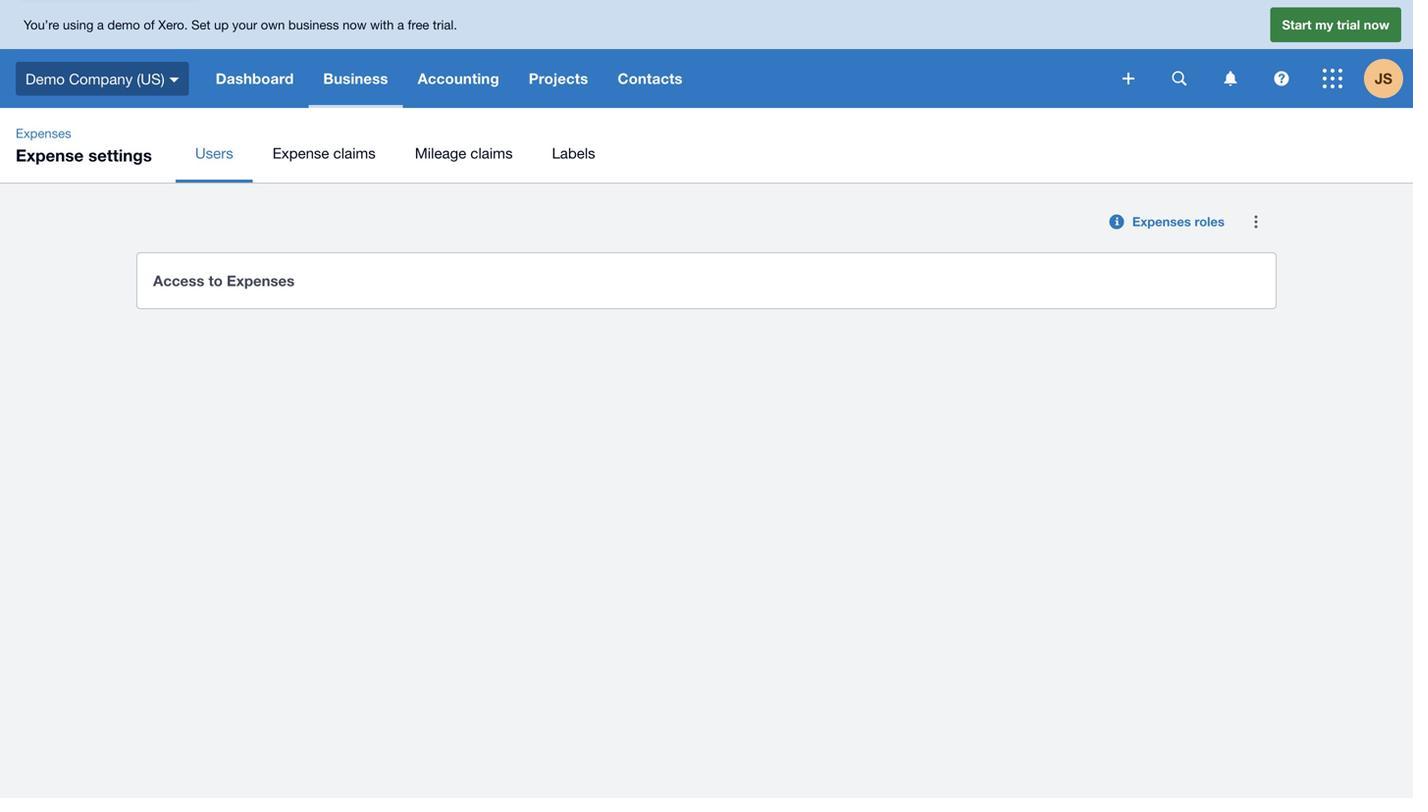 Task type: locate. For each thing, give the bounding box(es) containing it.
2 a from the left
[[398, 17, 404, 32]]

access to expenses
[[153, 272, 295, 290]]

expense claims
[[273, 144, 376, 161]]

now
[[343, 17, 367, 32], [1364, 17, 1390, 32]]

expenses right to
[[227, 272, 295, 290]]

expense right users
[[273, 144, 329, 161]]

your
[[232, 17, 257, 32]]

now right trial
[[1364, 17, 1390, 32]]

0 horizontal spatial expense
[[16, 145, 84, 165]]

expense
[[273, 144, 329, 161], [16, 145, 84, 165]]

svg image
[[1173, 71, 1187, 86], [1225, 71, 1237, 86], [1275, 71, 1290, 86], [1123, 73, 1135, 84], [170, 77, 179, 82]]

demo company (us) button
[[0, 49, 201, 108]]

dashboard link
[[201, 49, 309, 108]]

claims
[[333, 144, 376, 161], [471, 144, 513, 161]]

svg image
[[1323, 69, 1343, 88]]

business
[[323, 70, 388, 87]]

company
[[69, 70, 133, 87]]

a left free
[[398, 17, 404, 32]]

expense down expenses link
[[16, 145, 84, 165]]

js button
[[1365, 49, 1414, 108]]

expense inside expenses expense settings
[[16, 145, 84, 165]]

a right using
[[97, 17, 104, 32]]

1 horizontal spatial now
[[1364, 17, 1390, 32]]

mileage
[[415, 144, 467, 161]]

claims inside button
[[333, 144, 376, 161]]

projects
[[529, 70, 588, 87]]

trial
[[1337, 17, 1361, 32]]

0 horizontal spatial expenses
[[16, 126, 71, 141]]

start my trial now
[[1283, 17, 1390, 32]]

expenses inside expenses expense settings
[[16, 126, 71, 141]]

mileage claims
[[415, 144, 513, 161]]

now left with
[[343, 17, 367, 32]]

1 horizontal spatial a
[[398, 17, 404, 32]]

expense inside button
[[273, 144, 329, 161]]

business button
[[309, 49, 403, 108]]

1 horizontal spatial claims
[[471, 144, 513, 161]]

0 horizontal spatial claims
[[333, 144, 376, 161]]

expenses
[[16, 126, 71, 141], [1133, 214, 1192, 229], [227, 272, 295, 290]]

my
[[1316, 17, 1334, 32]]

a
[[97, 17, 104, 32], [398, 17, 404, 32]]

users
[[195, 144, 233, 161]]

2 now from the left
[[1364, 17, 1390, 32]]

1 horizontal spatial expenses
[[227, 272, 295, 290]]

contacts
[[618, 70, 683, 87]]

0 vertical spatial expenses
[[16, 126, 71, 141]]

mileage claims button
[[395, 124, 533, 183]]

1 vertical spatial expenses
[[1133, 214, 1192, 229]]

demo
[[107, 17, 140, 32]]

1 horizontal spatial expense
[[273, 144, 329, 161]]

to
[[209, 272, 223, 290]]

expenses down demo at the left top
[[16, 126, 71, 141]]

0 horizontal spatial now
[[343, 17, 367, 32]]

claims inside button
[[471, 144, 513, 161]]

(us)
[[137, 70, 165, 87]]

labels button
[[533, 124, 615, 183]]

expenses left roles
[[1133, 214, 1192, 229]]

labels
[[552, 144, 596, 161]]

expenses for expense
[[16, 126, 71, 141]]

accounting
[[418, 70, 499, 87]]

claims down business dropdown button
[[333, 144, 376, 161]]

2 horizontal spatial expenses
[[1133, 214, 1192, 229]]

2 claims from the left
[[471, 144, 513, 161]]

up
[[214, 17, 229, 32]]

1 claims from the left
[[333, 144, 376, 161]]

with
[[370, 17, 394, 32]]

claims for expense claims
[[333, 144, 376, 161]]

expenses for roles
[[1133, 214, 1192, 229]]

claims right mileage
[[471, 144, 513, 161]]

banner
[[0, 0, 1414, 108]]

you're
[[24, 17, 59, 32]]

0 horizontal spatial a
[[97, 17, 104, 32]]

expenses inside "expenses roles" button
[[1133, 214, 1192, 229]]



Task type: vqa. For each thing, say whether or not it's contained in the screenshot.
left Expense
yes



Task type: describe. For each thing, give the bounding box(es) containing it.
xero.
[[158, 17, 188, 32]]

you're using a demo of xero. set up your own business now with a free trial.
[[24, 17, 457, 32]]

own
[[261, 17, 285, 32]]

users button
[[176, 124, 253, 183]]

2 vertical spatial expenses
[[227, 272, 295, 290]]

expenses roles
[[1133, 214, 1225, 229]]

projects button
[[514, 49, 603, 108]]

business
[[289, 17, 339, 32]]

of
[[144, 17, 155, 32]]

expenses link
[[8, 124, 79, 143]]

accounting button
[[403, 49, 514, 108]]

expense claims button
[[253, 124, 395, 183]]

js
[[1375, 70, 1393, 87]]

start
[[1283, 17, 1312, 32]]

set
[[191, 17, 211, 32]]

dashboard
[[216, 70, 294, 87]]

access
[[153, 272, 204, 290]]

demo
[[26, 70, 65, 87]]

contacts button
[[603, 49, 698, 108]]

roles
[[1195, 214, 1225, 229]]

banner containing dashboard
[[0, 0, 1414, 108]]

trial.
[[433, 17, 457, 32]]

free
[[408, 17, 429, 32]]

expenses roles button
[[1097, 206, 1237, 238]]

svg image inside demo company (us) popup button
[[170, 77, 179, 82]]

1 now from the left
[[343, 17, 367, 32]]

more invitation options image
[[1237, 202, 1276, 242]]

demo company (us)
[[26, 70, 165, 87]]

1 a from the left
[[97, 17, 104, 32]]

settings
[[88, 145, 152, 165]]

claims for mileage claims
[[471, 144, 513, 161]]

expenses expense settings
[[16, 126, 152, 165]]

using
[[63, 17, 94, 32]]



